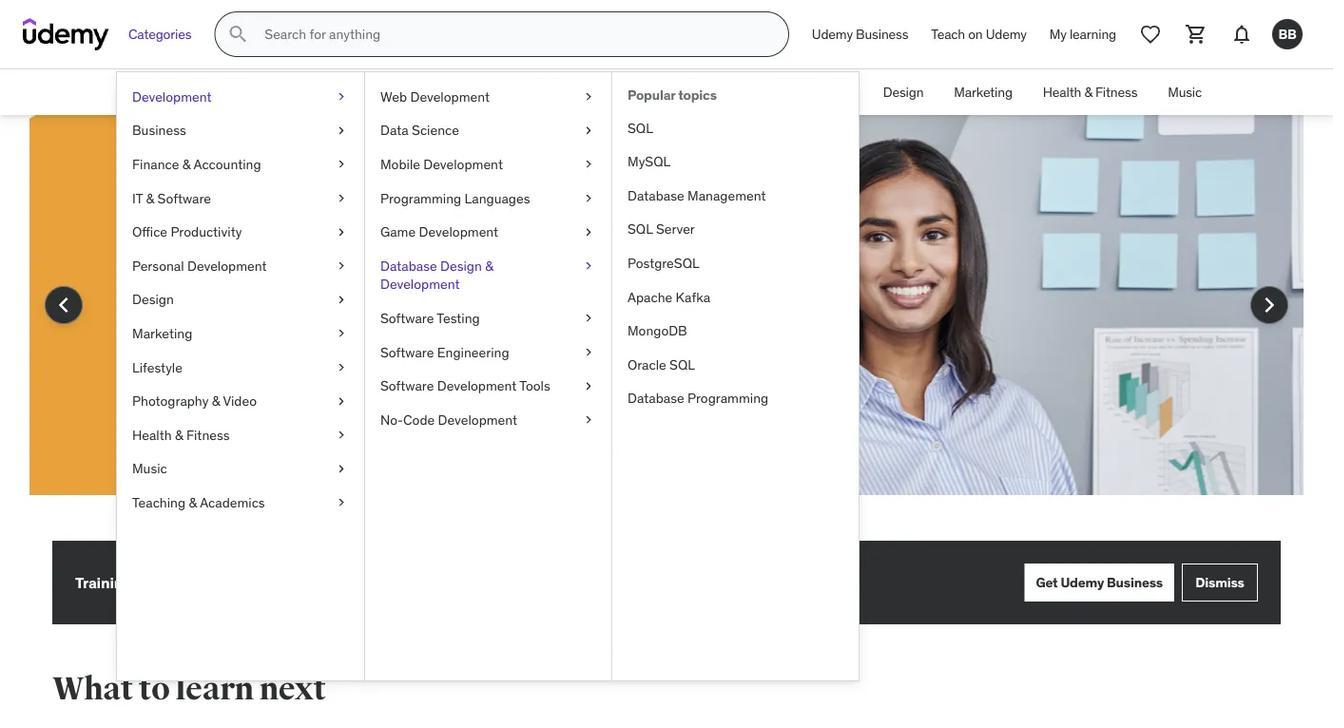 Task type: vqa. For each thing, say whether or not it's contained in the screenshot.
has
no



Task type: locate. For each thing, give the bounding box(es) containing it.
finance & accounting for health & fitness
[[322, 83, 447, 101]]

design down udemy business 'link'
[[883, 83, 924, 101]]

development link down the submit search image
[[117, 80, 364, 114]]

database up 8,000
[[381, 257, 437, 274]]

programming languages
[[381, 190, 530, 207]]

to
[[296, 198, 327, 237], [383, 283, 397, 302], [415, 573, 429, 592]]

courses down plan,
[[212, 304, 266, 324]]

1 vertical spatial finance & accounting link
[[117, 148, 364, 181]]

in
[[269, 304, 281, 324]]

1 vertical spatial it & software link
[[117, 181, 364, 215]]

health & fitness link down video
[[117, 418, 364, 452]]

office productivity link up personal development
[[117, 215, 364, 249]]

finance & accounting up "data"
[[322, 83, 447, 101]]

office for health & fitness
[[585, 83, 620, 101]]

xsmall image
[[581, 88, 596, 106], [334, 121, 349, 140], [581, 121, 596, 140], [581, 155, 596, 174], [334, 223, 349, 242], [581, 257, 596, 275], [334, 291, 349, 309], [581, 309, 596, 328], [581, 377, 596, 396], [581, 411, 596, 430], [334, 426, 349, 445], [334, 460, 349, 479]]

0 vertical spatial music
[[1168, 83, 1202, 101]]

xsmall image
[[334, 88, 349, 106], [334, 155, 349, 174], [334, 189, 349, 208], [581, 189, 596, 208], [581, 223, 596, 242], [334, 257, 349, 275], [334, 325, 349, 343], [581, 343, 596, 362], [334, 358, 349, 377], [334, 392, 349, 411], [334, 494, 349, 512]]

design up our
[[440, 257, 482, 274]]

training 5 or more people? get your team access to udemy's top 24,000+ courses
[[75, 573, 637, 592]]

health down photography at the bottom left of the page
[[132, 427, 172, 444]]

finance & accounting link up the subscribe
[[117, 148, 364, 181]]

oracle sql
[[628, 356, 695, 373]]

design for health & fitness
[[883, 83, 924, 101]]

1 vertical spatial office
[[132, 223, 167, 241]]

health & fitness link
[[1028, 69, 1153, 115], [117, 418, 364, 452]]

office left popular on the top of page
[[585, 83, 620, 101]]

plan,
[[242, 283, 276, 302]]

0 horizontal spatial design link
[[117, 283, 364, 317]]

1 horizontal spatial courses
[[584, 573, 637, 592]]

marketing down "teach on udemy" link
[[954, 83, 1013, 101]]

finance & accounting link up "data"
[[307, 69, 462, 115]]

1 vertical spatial accounting
[[194, 156, 261, 173]]

1 vertical spatial business
[[132, 122, 186, 139]]

0 vertical spatial of
[[456, 198, 486, 237]]

programming languages link
[[365, 181, 612, 215]]

software up code
[[381, 377, 434, 395]]

0 horizontal spatial finance & accounting
[[132, 156, 261, 173]]

it left the subscribe
[[132, 190, 143, 207]]

programming up game development
[[381, 190, 462, 207]]

1 vertical spatial it & software
[[132, 190, 211, 207]]

wishlist image
[[1140, 23, 1162, 46]]

development inside database design & development
[[381, 276, 460, 293]]

software for software engineering
[[381, 344, 434, 361]]

xsmall image inside it & software link
[[334, 189, 349, 208]]

1 horizontal spatial health & fitness
[[1043, 83, 1138, 101]]

1 horizontal spatial marketing link
[[939, 69, 1028, 115]]

mysql
[[628, 153, 671, 170]]

health & fitness down photography at the bottom left of the page
[[132, 427, 230, 444]]

sql server
[[628, 221, 695, 238]]

0 horizontal spatial it & software
[[132, 190, 211, 207]]

xsmall image for finance & accounting
[[334, 155, 349, 174]]

0 vertical spatial database
[[628, 187, 685, 204]]

finance & accounting link
[[307, 69, 462, 115], [117, 148, 364, 181]]

0 vertical spatial it
[[478, 83, 488, 101]]

accounting down business link
[[194, 156, 261, 173]]

it & software up personal development
[[132, 190, 211, 207]]

& right teaching
[[189, 494, 197, 511]]

0 vertical spatial marketing
[[954, 83, 1013, 101]]

xsmall image for development
[[334, 88, 349, 106]]

0 vertical spatial sql
[[628, 119, 654, 136]]

0 horizontal spatial office
[[132, 223, 167, 241]]

& up the subscribe
[[182, 156, 191, 173]]

0 vertical spatial music link
[[1153, 69, 1218, 115]]

office up personal development
[[132, 223, 167, 241]]

xsmall image inside office productivity link
[[334, 223, 349, 242]]

finance & accounting down business link
[[132, 156, 261, 173]]

software testing
[[381, 310, 480, 327]]

1 vertical spatial marketing link
[[117, 317, 364, 351]]

0 horizontal spatial marketing link
[[117, 317, 364, 351]]

2 vertical spatial design
[[132, 291, 174, 308]]

it for health & fitness
[[478, 83, 488, 101]]

& left web
[[371, 83, 379, 101]]

2 horizontal spatial design
[[883, 83, 924, 101]]

testing
[[437, 310, 480, 327]]

design up 'try'
[[132, 291, 174, 308]]

personal up rated
[[179, 283, 238, 302]]

notifications image
[[1231, 23, 1254, 46]]

1 horizontal spatial fitness
[[1096, 83, 1138, 101]]

try
[[144, 326, 163, 345]]

0 horizontal spatial productivity
[[171, 223, 242, 241]]

design
[[883, 83, 924, 101], [440, 257, 482, 274], [132, 291, 174, 308]]

xsmall image for programming languages
[[581, 189, 596, 208]]

xsmall image for data science
[[581, 121, 596, 140]]

office productivity link for health & fitness
[[569, 69, 707, 115]]

1 vertical spatial database
[[381, 257, 437, 274]]

mongodb
[[628, 322, 687, 339]]

0 vertical spatial fitness
[[1096, 83, 1138, 101]]

software
[[502, 83, 554, 101], [158, 190, 211, 207], [381, 310, 434, 327], [381, 344, 434, 361], [381, 377, 434, 395]]

xsmall image inside finance & accounting "link"
[[334, 155, 349, 174]]

health & fitness down learning
[[1043, 83, 1138, 101]]

xsmall image for game development
[[581, 223, 596, 242]]

& left video
[[212, 393, 220, 410]]

health for bottom the health & fitness link
[[132, 427, 172, 444]]

1 horizontal spatial finance
[[322, 83, 368, 101]]

marketing link down plan,
[[117, 317, 364, 351]]

1 vertical spatial design link
[[117, 283, 364, 317]]

database design & development
[[381, 257, 494, 293]]

& up personal development
[[146, 190, 154, 207]]

0 vertical spatial courses
[[212, 304, 266, 324]]

design link for health & fitness
[[868, 69, 939, 115]]

0 horizontal spatial finance
[[132, 156, 179, 173]]

1 horizontal spatial design
[[440, 257, 482, 274]]

oracle
[[628, 356, 667, 373]]

business
[[856, 25, 909, 43], [132, 122, 186, 139], [1107, 574, 1163, 591]]

productivity up personal development
[[171, 223, 242, 241]]

or
[[147, 573, 162, 592]]

office productivity
[[585, 83, 692, 101], [132, 223, 242, 241]]

to left udemy's at the bottom of page
[[415, 573, 429, 592]]

udemy image
[[23, 18, 109, 50]]

0 vertical spatial productivity
[[623, 83, 692, 101]]

1 horizontal spatial finance & accounting
[[322, 83, 447, 101]]

xsmall image inside data science link
[[581, 121, 596, 140]]

0 vertical spatial personal
[[132, 257, 184, 274]]

music for left music link
[[132, 460, 167, 478]]

office productivity link for lifestyle
[[117, 215, 364, 249]]

1 horizontal spatial productivity
[[623, 83, 692, 101]]

software down 8,000
[[381, 310, 434, 327]]

database down oracle sql
[[628, 390, 685, 407]]

database
[[628, 187, 685, 204], [381, 257, 437, 274], [628, 390, 685, 407]]

music down shopping cart with 0 items icon
[[1168, 83, 1202, 101]]

business inside 'link'
[[856, 25, 909, 43]]

1 horizontal spatial health
[[1043, 83, 1082, 101]]

0 horizontal spatial design
[[132, 291, 174, 308]]

xsmall image for marketing
[[334, 325, 349, 343]]

finance left web
[[322, 83, 368, 101]]

health down my
[[1043, 83, 1082, 101]]

xsmall image inside "design" link
[[334, 291, 349, 309]]

0 horizontal spatial it
[[132, 190, 143, 207]]

courses right 24,000+
[[584, 573, 637, 592]]

development link down "categories" dropdown button
[[116, 69, 224, 115]]

xsmall image inside web development link
[[581, 88, 596, 106]]

finance
[[322, 83, 368, 101], [132, 156, 179, 173]]

popular topics
[[628, 87, 717, 104]]

software down and
[[381, 344, 434, 361]]

0 vertical spatial it & software
[[478, 83, 554, 101]]

business,
[[322, 304, 386, 324]]

accounting
[[381, 83, 447, 101], [194, 156, 261, 173]]

database for database design & development
[[381, 257, 437, 274]]

more
[[165, 573, 202, 592]]

1 horizontal spatial health & fitness link
[[1028, 69, 1153, 115]]

0 vertical spatial to
[[296, 198, 327, 237]]

xsmall image for it & software
[[334, 189, 349, 208]]

xsmall image for software engineering
[[581, 343, 596, 362]]

productivity
[[623, 83, 692, 101], [171, 223, 242, 241]]

courses inside "subscribe to the best of udemy with personal plan, you get access to 8,000 of our top-rated courses in tech, business, and more. try it free"
[[212, 304, 266, 324]]

office productivity up "mysql"
[[585, 83, 692, 101]]

1 horizontal spatial office productivity
[[585, 83, 692, 101]]

design inside database design & development
[[440, 257, 482, 274]]

1 horizontal spatial programming
[[688, 390, 769, 407]]

languages
[[465, 190, 530, 207]]

teaching & academics link
[[117, 486, 364, 520]]

xsmall image for software development tools
[[581, 377, 596, 396]]

mysql link
[[613, 145, 859, 179]]

it & software link down search for anything text box
[[462, 69, 569, 115]]

0 vertical spatial design
[[883, 83, 924, 101]]

1 vertical spatial music
[[132, 460, 167, 478]]

software up personal development
[[158, 190, 211, 207]]

game development
[[381, 223, 499, 241]]

xsmall image inside marketing link
[[334, 325, 349, 343]]

database inside database design & development
[[381, 257, 437, 274]]

1 horizontal spatial to
[[383, 283, 397, 302]]

lifestyle link
[[117, 351, 364, 385]]

1 vertical spatial fitness
[[186, 427, 230, 444]]

personal
[[132, 257, 184, 274], [179, 283, 238, 302]]

0 horizontal spatial office productivity
[[132, 223, 242, 241]]

music
[[1168, 83, 1202, 101], [132, 460, 167, 478]]

personal up with
[[132, 257, 184, 274]]

xsmall image inside photography & video link
[[334, 392, 349, 411]]

xsmall image inside development link
[[334, 88, 349, 106]]

1 vertical spatial finance
[[132, 156, 179, 173]]

0 vertical spatial marketing link
[[939, 69, 1028, 115]]

& up our
[[485, 257, 494, 274]]

1 vertical spatial music link
[[117, 452, 364, 486]]

0 horizontal spatial health
[[132, 427, 172, 444]]

1 vertical spatial office productivity link
[[117, 215, 364, 249]]

fitness down learning
[[1096, 83, 1138, 101]]

marketing link for lifestyle
[[117, 317, 364, 351]]

0 vertical spatial health & fitness link
[[1028, 69, 1153, 115]]

xsmall image for teaching & academics
[[334, 494, 349, 512]]

1 vertical spatial personal
[[179, 283, 238, 302]]

next image
[[1255, 290, 1285, 321]]

0 horizontal spatial health & fitness link
[[117, 418, 364, 452]]

office productivity link up "mysql"
[[569, 69, 707, 115]]

teach on udemy link
[[920, 11, 1039, 57]]

to left the
[[296, 198, 327, 237]]

0 vertical spatial accounting
[[381, 83, 447, 101]]

0 vertical spatial office productivity link
[[569, 69, 707, 115]]

with
[[144, 283, 175, 302]]

it for lifestyle
[[132, 190, 143, 207]]

accounting up data science
[[381, 83, 447, 101]]

sql down popular on the top of page
[[628, 119, 654, 136]]

xsmall image for business
[[334, 121, 349, 140]]

dismiss
[[1196, 574, 1245, 591]]

software for software testing
[[381, 310, 434, 327]]

office productivity up personal development
[[132, 223, 242, 241]]

0 vertical spatial finance & accounting link
[[307, 69, 462, 115]]

xsmall image inside software development tools link
[[581, 377, 596, 396]]

finance for health & fitness
[[322, 83, 368, 101]]

0 vertical spatial health & fitness
[[1043, 83, 1138, 101]]

game development link
[[365, 215, 612, 249]]

0 horizontal spatial fitness
[[186, 427, 230, 444]]

web development link
[[365, 80, 612, 114]]

engineering
[[437, 344, 509, 361]]

access
[[333, 283, 380, 302], [365, 573, 412, 592]]

xsmall image inside mobile development link
[[581, 155, 596, 174]]

0 horizontal spatial programming
[[381, 190, 462, 207]]

submit search image
[[227, 23, 250, 46]]

0 vertical spatial health
[[1043, 83, 1082, 101]]

management
[[688, 187, 766, 204]]

accounting for health & fitness
[[381, 83, 447, 101]]

tools
[[520, 377, 551, 395]]

xsmall image inside no-code development link
[[581, 411, 596, 430]]

productivity for health & fitness
[[623, 83, 692, 101]]

xsmall image inside game development link
[[581, 223, 596, 242]]

to up and
[[383, 283, 397, 302]]

1 horizontal spatial office
[[585, 83, 620, 101]]

xsmall image inside the lifestyle link
[[334, 358, 349, 377]]

xsmall image inside software testing link
[[581, 309, 596, 328]]

0 horizontal spatial music link
[[117, 452, 364, 486]]

programming
[[381, 190, 462, 207], [688, 390, 769, 407]]

marketing down the top-
[[132, 325, 192, 342]]

udemy business
[[812, 25, 909, 43]]

1 vertical spatial courses
[[584, 573, 637, 592]]

0 vertical spatial finance
[[322, 83, 368, 101]]

1 horizontal spatial office productivity link
[[569, 69, 707, 115]]

0 vertical spatial office
[[585, 83, 620, 101]]

& inside database design & development
[[485, 257, 494, 274]]

database inside database management link
[[628, 187, 685, 204]]

xsmall image for web development
[[581, 88, 596, 106]]

photography & video link
[[117, 385, 364, 418]]

0 horizontal spatial courses
[[212, 304, 266, 324]]

0 horizontal spatial health & fitness
[[132, 427, 230, 444]]

code
[[403, 411, 435, 428]]

1 horizontal spatial marketing
[[954, 83, 1013, 101]]

music link down shopping cart with 0 items icon
[[1153, 69, 1218, 115]]

try it free link
[[144, 326, 207, 345]]

1 horizontal spatial accounting
[[381, 83, 447, 101]]

2 vertical spatial business
[[1107, 574, 1163, 591]]

0 horizontal spatial it & software link
[[117, 181, 364, 215]]

music up teaching
[[132, 460, 167, 478]]

xsmall image inside database design & development link
[[581, 257, 596, 275]]

0 vertical spatial finance & accounting
[[322, 83, 447, 101]]

finance & accounting for lifestyle
[[132, 156, 261, 173]]

0 vertical spatial access
[[333, 283, 380, 302]]

sql left server
[[628, 221, 653, 238]]

your
[[294, 573, 323, 592]]

1 horizontal spatial music
[[1168, 83, 1202, 101]]

xsmall image inside software engineering link
[[581, 343, 596, 362]]

1 vertical spatial design
[[440, 257, 482, 274]]

xsmall image inside the health & fitness link
[[334, 426, 349, 445]]

0 horizontal spatial to
[[296, 198, 327, 237]]

get
[[265, 573, 290, 592], [1036, 574, 1058, 591]]

design link
[[868, 69, 939, 115], [117, 283, 364, 317]]

Search for anything text field
[[261, 18, 766, 50]]

0 horizontal spatial office productivity link
[[117, 215, 364, 249]]

1 horizontal spatial it & software link
[[462, 69, 569, 115]]

people?
[[205, 573, 262, 592]]

1 vertical spatial sql
[[628, 221, 653, 238]]

marketing link down "teach on udemy" link
[[939, 69, 1028, 115]]

team
[[326, 573, 361, 592]]

productivity up "mysql"
[[623, 83, 692, 101]]

1 horizontal spatial it & software
[[478, 83, 554, 101]]

udemy
[[812, 25, 853, 43], [986, 25, 1027, 43], [144, 236, 249, 275], [1061, 574, 1105, 591]]

access right team
[[365, 573, 412, 592]]

xsmall image inside business link
[[334, 121, 349, 140]]

development link for lifestyle
[[117, 80, 364, 114]]

and
[[390, 304, 415, 324]]

fitness
[[1096, 83, 1138, 101], [186, 427, 230, 444]]

it & software link down business link
[[117, 181, 364, 215]]

productivity for lifestyle
[[171, 223, 242, 241]]

of
[[456, 198, 486, 237], [447, 283, 460, 302]]

xsmall image inside teaching & academics 'link'
[[334, 494, 349, 512]]

0 horizontal spatial accounting
[[194, 156, 261, 173]]

finance up the subscribe
[[132, 156, 179, 173]]

fitness down photography & video
[[186, 427, 230, 444]]

database up sql server
[[628, 187, 685, 204]]

health & fitness
[[1043, 83, 1138, 101], [132, 427, 230, 444]]

1 vertical spatial programming
[[688, 390, 769, 407]]

accounting for lifestyle
[[194, 156, 261, 173]]

programming down oracle sql link
[[688, 390, 769, 407]]

2 vertical spatial to
[[415, 573, 429, 592]]

my
[[1050, 25, 1067, 43]]

&
[[371, 83, 379, 101], [491, 83, 499, 101], [1085, 83, 1093, 101], [182, 156, 191, 173], [146, 190, 154, 207], [485, 257, 494, 274], [212, 393, 220, 410], [175, 427, 183, 444], [189, 494, 197, 511]]

1 vertical spatial finance & accounting
[[132, 156, 261, 173]]

sql right oracle
[[670, 356, 695, 373]]

it up data science link
[[478, 83, 488, 101]]

1 vertical spatial health & fitness
[[132, 427, 230, 444]]

xsmall image inside personal development link
[[334, 257, 349, 275]]

0 vertical spatial business
[[856, 25, 909, 43]]

office
[[585, 83, 620, 101], [132, 223, 167, 241]]

marketing for health & fitness
[[954, 83, 1013, 101]]

server
[[656, 221, 695, 238]]

xsmall image inside music link
[[334, 460, 349, 479]]

& up data science link
[[491, 83, 499, 101]]

health & fitness link down learning
[[1028, 69, 1153, 115]]

xsmall image inside programming languages link
[[581, 189, 596, 208]]

business link
[[117, 114, 364, 148]]

access up business,
[[333, 283, 380, 302]]

courses
[[212, 304, 266, 324], [584, 573, 637, 592]]

it & software up data science link
[[478, 83, 554, 101]]

subscribe
[[144, 198, 291, 237]]

music for topmost music link
[[1168, 83, 1202, 101]]

music link up academics at the left of page
[[117, 452, 364, 486]]



Task type: describe. For each thing, give the bounding box(es) containing it.
fitness for bottom the health & fitness link
[[186, 427, 230, 444]]

apache kafka link
[[613, 280, 859, 314]]

24,000+
[[521, 573, 580, 592]]

programming inside database design & development element
[[688, 390, 769, 407]]

no-code development
[[381, 411, 518, 428]]

it & software link for health & fitness
[[462, 69, 569, 115]]

sql for sql
[[628, 119, 654, 136]]

our
[[463, 283, 485, 302]]

lifestyle
[[132, 359, 183, 376]]

finance for lifestyle
[[132, 156, 179, 173]]

mobile development link
[[365, 148, 612, 181]]

1 horizontal spatial get
[[1036, 574, 1058, 591]]

software engineering
[[381, 344, 509, 361]]

udemy business link
[[801, 11, 920, 57]]

mongodb link
[[613, 314, 859, 348]]

tech,
[[285, 304, 319, 324]]

mobile
[[381, 156, 420, 173]]

postgresql link
[[613, 247, 859, 280]]

fitness for topmost the health & fitness link
[[1096, 83, 1138, 101]]

5
[[135, 573, 144, 592]]

oracle sql link
[[613, 348, 859, 382]]

& inside photography & video link
[[212, 393, 220, 410]]

xsmall image for no-code development
[[581, 411, 596, 430]]

data science
[[381, 122, 459, 139]]

popular
[[628, 87, 676, 104]]

shopping cart with 0 items image
[[1185, 23, 1208, 46]]

0 horizontal spatial get
[[265, 573, 290, 592]]

free
[[180, 326, 207, 345]]

office for lifestyle
[[132, 223, 167, 241]]

database programming link
[[613, 382, 859, 416]]

finance & accounting link for lifestyle
[[117, 148, 364, 181]]

database programming
[[628, 390, 769, 407]]

xsmall image for mobile development
[[581, 155, 596, 174]]

top
[[494, 573, 517, 592]]

personal development
[[132, 257, 267, 274]]

database for database management
[[628, 187, 685, 204]]

udemy inside 'link'
[[812, 25, 853, 43]]

office productivity for lifestyle
[[132, 223, 242, 241]]

get udemy business
[[1036, 574, 1163, 591]]

development link for health & fitness
[[116, 69, 224, 115]]

teach
[[932, 25, 966, 43]]

postgresql
[[628, 255, 700, 272]]

udemy's
[[433, 573, 491, 592]]

0 vertical spatial programming
[[381, 190, 462, 207]]

get
[[307, 283, 330, 302]]

personal inside "subscribe to the best of udemy with personal plan, you get access to 8,000 of our top-rated courses in tech, business, and more. try it free"
[[179, 283, 238, 302]]

my learning link
[[1039, 11, 1128, 57]]

the
[[333, 198, 381, 237]]

software for software development tools
[[381, 377, 434, 395]]

finance & accounting link for health & fitness
[[307, 69, 462, 115]]

categories
[[128, 25, 192, 43]]

dismiss button
[[1182, 564, 1259, 602]]

marketing for lifestyle
[[132, 325, 192, 342]]

sql link
[[613, 111, 859, 145]]

access inside "subscribe to the best of udemy with personal plan, you get access to 8,000 of our top-rated courses in tech, business, and more. try it free"
[[333, 283, 380, 302]]

design for lifestyle
[[132, 291, 174, 308]]

apache kafka
[[628, 288, 711, 306]]

database management
[[628, 187, 766, 204]]

data science link
[[365, 114, 612, 148]]

design link for lifestyle
[[117, 283, 364, 317]]

no-code development link
[[365, 403, 612, 437]]

it & software for lifestyle
[[132, 190, 211, 207]]

teach on udemy
[[932, 25, 1027, 43]]

xsmall image for software testing
[[581, 309, 596, 328]]

& inside teaching & academics 'link'
[[189, 494, 197, 511]]

xsmall image for personal development
[[334, 257, 349, 275]]

xsmall image for design
[[334, 291, 349, 309]]

xsmall image for health & fitness
[[334, 426, 349, 445]]

get udemy business link
[[1025, 564, 1175, 602]]

udemy inside "subscribe to the best of udemy with personal plan, you get access to 8,000 of our top-rated courses in tech, business, and more. try it free"
[[144, 236, 249, 275]]

categories button
[[117, 11, 203, 57]]

kafka
[[676, 288, 711, 306]]

0 horizontal spatial business
[[132, 122, 186, 139]]

1 vertical spatial to
[[383, 283, 397, 302]]

xsmall image for database design & development
[[581, 257, 596, 275]]

software development tools
[[381, 377, 551, 395]]

xsmall image for lifestyle
[[334, 358, 349, 377]]

game
[[381, 223, 416, 241]]

health for topmost the health & fitness link
[[1043, 83, 1082, 101]]

teaching & academics
[[132, 494, 265, 511]]

my learning
[[1050, 25, 1117, 43]]

science
[[412, 122, 459, 139]]

apache
[[628, 288, 673, 306]]

personal development link
[[117, 249, 364, 283]]

2 horizontal spatial business
[[1107, 574, 1163, 591]]

software engineering link
[[365, 336, 612, 369]]

xsmall image for office productivity
[[334, 223, 349, 242]]

top-
[[144, 304, 173, 324]]

database design & development element
[[612, 72, 859, 681]]

web
[[381, 88, 407, 105]]

rated
[[173, 304, 209, 324]]

xsmall image for photography & video
[[334, 392, 349, 411]]

& down my learning 'link'
[[1085, 83, 1093, 101]]

video
[[223, 393, 257, 410]]

it & software link for lifestyle
[[117, 181, 364, 215]]

photography & video
[[132, 393, 257, 410]]

you
[[279, 283, 303, 302]]

office productivity for health & fitness
[[585, 83, 692, 101]]

photography
[[132, 393, 209, 410]]

database design & development link
[[365, 249, 612, 302]]

software up data science link
[[502, 83, 554, 101]]

topics
[[678, 87, 717, 104]]

bb link
[[1265, 11, 1311, 57]]

mobile development
[[381, 156, 503, 173]]

sql server link
[[613, 213, 859, 247]]

more.
[[419, 304, 457, 324]]

no-
[[381, 411, 403, 428]]

it & software for health & fitness
[[478, 83, 554, 101]]

learning
[[1070, 25, 1117, 43]]

academics
[[200, 494, 265, 511]]

training
[[75, 573, 132, 592]]

bb
[[1279, 25, 1297, 42]]

database for database programming
[[628, 390, 685, 407]]

previous image
[[49, 290, 79, 321]]

software testing link
[[365, 302, 612, 336]]

carousel element
[[0, 115, 1327, 541]]

xsmall image for music
[[334, 460, 349, 479]]

8,000
[[401, 283, 443, 302]]

data
[[381, 122, 409, 139]]

sql for sql server
[[628, 221, 653, 238]]

1 vertical spatial health & fitness link
[[117, 418, 364, 452]]

best
[[387, 198, 450, 237]]

1 vertical spatial access
[[365, 573, 412, 592]]

1 vertical spatial of
[[447, 283, 460, 302]]

marketing link for health & fitness
[[939, 69, 1028, 115]]

& down photography at the bottom left of the page
[[175, 427, 183, 444]]

2 vertical spatial sql
[[670, 356, 695, 373]]

it
[[167, 326, 176, 345]]

2 horizontal spatial to
[[415, 573, 429, 592]]

web development
[[381, 88, 490, 105]]

teaching
[[132, 494, 186, 511]]

subscribe to the best of udemy with personal plan, you get access to 8,000 of our top-rated courses in tech, business, and more. try it free
[[144, 198, 486, 345]]



